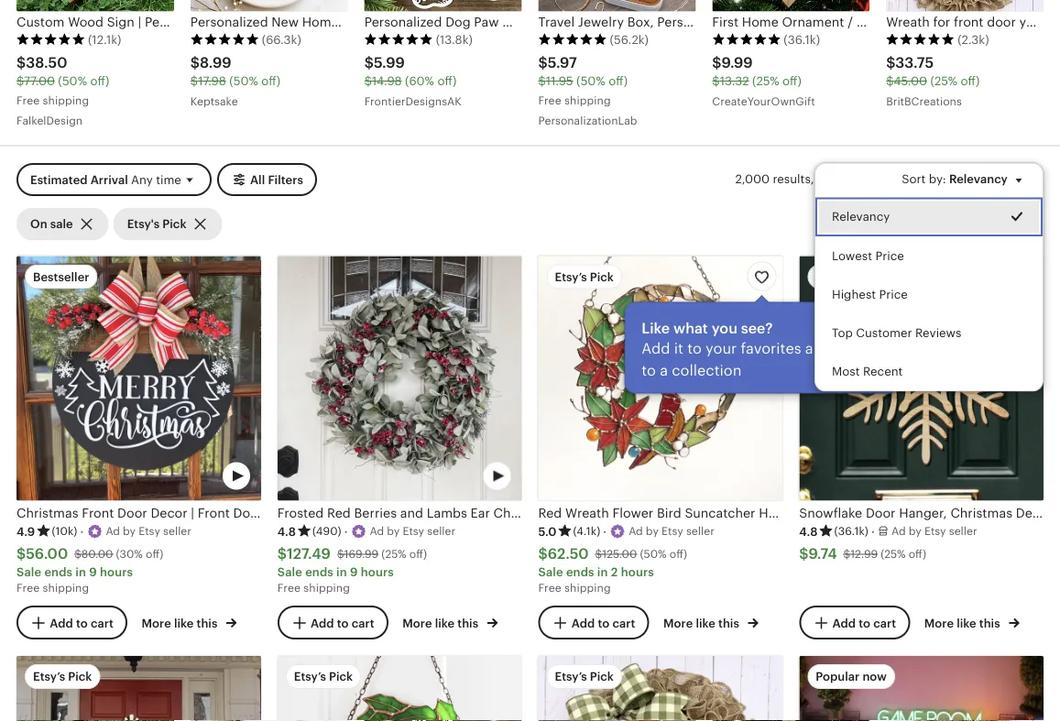 Task type: vqa. For each thing, say whether or not it's contained in the screenshot.


Task type: describe. For each thing, give the bounding box(es) containing it.
menu containing relevancy
[[815, 163, 1044, 392]]

$ up the falkeldesign
[[16, 74, 24, 88]]

etsy's for stain glass christmas green wreath suncatcher home decor window wall hangings cling art plumage suspender image
[[294, 670, 326, 684]]

$ up 45.00
[[886, 54, 896, 71]]

4 this from the left
[[980, 617, 1001, 631]]

(25% for 9.99
[[752, 74, 780, 88]]

$ up keptsake
[[190, 74, 198, 88]]

$ up 14.98
[[364, 54, 374, 71]]

like for 56.00
[[174, 617, 194, 631]]

5.97
[[548, 54, 577, 71]]

hours for 127.49
[[361, 565, 394, 579]]

shipping inside $ 5.97 $ 11.95 (50% off) free shipping personalizationlab
[[565, 94, 611, 106]]

33.75
[[896, 54, 934, 71]]

most recent
[[832, 365, 903, 378]]

to for 9.74
[[859, 616, 871, 630]]

$ down (4.1k) on the bottom right
[[595, 548, 602, 561]]

shipping for 56.00
[[43, 582, 89, 594]]

· for 56.00
[[80, 525, 84, 538]]

$ left "169.99"
[[277, 546, 287, 562]]

add inside like what you see? add it to your favorites and save to a collection
[[642, 341, 670, 357]]

2
[[611, 565, 618, 579]]

add to cart for 62.50
[[572, 616, 635, 630]]

etsy for 56.00
[[139, 525, 160, 537]]

4 more from the left
[[925, 617, 954, 631]]

5.99
[[374, 54, 405, 71]]

this for 127.49
[[458, 617, 479, 631]]

2 etsy's pick link from the left
[[277, 656, 522, 721]]

most
[[832, 365, 860, 378]]

add for 56.00
[[50, 616, 73, 630]]

highest
[[832, 287, 876, 301]]

d for 127.49
[[377, 525, 384, 537]]

any
[[131, 173, 153, 186]]

62.50
[[548, 546, 589, 562]]

2,000 results, with ads
[[736, 172, 865, 186]]

9.74
[[809, 546, 837, 562]]

frontierdesignsak
[[364, 95, 462, 108]]

$ up createyourowngift
[[712, 74, 720, 88]]

ads
[[844, 172, 865, 186]]

by for 62.50
[[646, 525, 659, 537]]

a d by etsy seller for 62.50
[[629, 525, 715, 537]]

$ down (10k) at the bottom of the page
[[74, 548, 81, 561]]

13.32
[[720, 74, 749, 88]]

4 add to cart from the left
[[833, 616, 896, 630]]

a d by etsy seller for 127.49
[[370, 525, 456, 537]]

0 horizontal spatial wreath for front door year round, burlap wreath with initial, personalized gift, for fall, farmhouse, housewarming wedding, outdoor decor image
[[538, 656, 783, 721]]

$ up 13.32
[[712, 54, 722, 71]]

80.00
[[81, 548, 113, 561]]

product video element for custom neon sign | neon sign | wedding signs | name neon sign | led neon light sign | wedding bridesmaid gifts | wall decor | home decor image
[[799, 656, 1044, 721]]

3 etsy's pick link from the left
[[538, 656, 783, 721]]

popular now link
[[799, 656, 1044, 721]]

top customer reviews link
[[816, 314, 1043, 352]]

$ left 12.99
[[799, 546, 809, 562]]

highest price link
[[816, 275, 1043, 314]]

38.50
[[26, 54, 67, 71]]

2,000
[[736, 172, 770, 186]]

your
[[706, 341, 737, 357]]

to right it
[[688, 341, 702, 357]]

product video element for christmas front door decor | front door hanger | wood door hanger | christmas wreath image
[[16, 256, 261, 501]]

(2.3k)
[[958, 33, 989, 47]]

christmas front door decor | front door hanger | wood door hanger | christmas wreath image
[[16, 256, 261, 501]]

more like this link for 127.49
[[403, 613, 498, 632]]

ends for 127.49
[[305, 565, 333, 579]]

(50% for 5.97
[[577, 74, 606, 88]]

off) for 8.99
[[261, 74, 281, 88]]

more for 127.49
[[403, 617, 432, 631]]

estimated arrival any time
[[30, 173, 181, 186]]

reviews
[[916, 326, 962, 340]]

more for 56.00
[[142, 617, 171, 631]]

relevancy inside 'link'
[[832, 210, 890, 224]]

personalized new home ornament - new home christmas ornament - wreath new house ornament image
[[190, 0, 348, 12]]

4 more like this link from the left
[[925, 613, 1020, 632]]

customer
[[856, 326, 912, 340]]

free for 62.50
[[538, 582, 562, 594]]

$ up britbcreations
[[886, 74, 894, 88]]

see?
[[741, 321, 773, 337]]

1 etsy's pick link from the left
[[16, 656, 261, 721]]

custom wood sign | personalized family name sign | last name pallet sign | wedding gift | home wall decor | anniversary gift image
[[16, 0, 174, 12]]

you
[[712, 321, 738, 337]]

4 add to cart button from the left
[[799, 606, 910, 640]]

britbcreations
[[886, 95, 962, 108]]

5 out of 5 stars image for 9.99
[[712, 33, 781, 46]]

to for 127.49
[[337, 616, 349, 630]]

like what you see? add it to your favorites and save to a collection
[[642, 321, 867, 379]]

5 out of 5 stars image for 5.99
[[364, 33, 433, 46]]

more like this link for 56.00
[[142, 613, 237, 632]]

results,
[[773, 172, 814, 186]]

price for highest price
[[879, 287, 908, 301]]

etsy's for snowflake door hanger, christmas decor, christmas decorations, holiday decor, farmhouse christmas, rustic christmas, holiday door hanger image
[[816, 270, 848, 284]]

relevancy link
[[816, 198, 1043, 236]]

cart for 62.50
[[613, 616, 635, 630]]

recent
[[863, 365, 903, 378]]

(30%
[[116, 548, 143, 561]]

etsy for 127.49
[[403, 525, 424, 537]]

a for 127.49
[[370, 525, 377, 537]]

45.00
[[894, 74, 927, 88]]

off) for 56.00
[[146, 548, 163, 561]]

snowflake monogram- holiday wooden monogram letters - interlocking script, door hanger wreath- christmas, winter holiday decoration image
[[16, 656, 261, 721]]

createyourowngift
[[712, 95, 815, 108]]

first home ornament / our first christmas / new home gift / housewarming gift / christmas ornament / first home gift / wood key ornament image
[[712, 0, 870, 12]]

(50% for 62.50
[[640, 548, 667, 561]]

save
[[836, 341, 867, 357]]

sale for 127.49
[[277, 565, 302, 579]]

d for 56.00
[[113, 525, 120, 537]]

top
[[832, 326, 853, 340]]

to down 'like' on the top
[[642, 363, 656, 379]]

lowest price link
[[816, 236, 1043, 275]]

125.00
[[602, 548, 637, 561]]

$ 9.99 $ 13.32 (25% off) createyourowngift
[[712, 54, 815, 108]]

$ up frontierdesignsak
[[364, 74, 372, 88]]

by for 127.49
[[387, 525, 400, 537]]

to for 62.50
[[598, 616, 610, 630]]

(12.1k)
[[88, 33, 121, 47]]

d for 62.50
[[636, 525, 643, 537]]

and
[[805, 341, 832, 357]]

17.98
[[198, 74, 226, 88]]

now
[[863, 670, 887, 684]]

ends for 62.50
[[566, 565, 594, 579]]

more like this for 62.50
[[664, 617, 742, 631]]

off) for 9.74
[[909, 548, 927, 561]]

5 out of 5 stars image for 38.50
[[16, 33, 85, 46]]

$ inside $ 9.74 $ 12.99 (25% off)
[[844, 548, 851, 561]]

etsy's pick
[[127, 217, 186, 231]]

add to cart button for 62.50
[[538, 606, 649, 640]]

$ 38.50 $ 77.00 (50% off) free shipping falkeldesign
[[16, 54, 109, 126]]

(56.2k)
[[610, 33, 649, 47]]

5 out of 5 stars image for 5.97
[[538, 33, 607, 46]]

lowest price
[[832, 249, 904, 262]]

off) for 5.99
[[438, 74, 457, 88]]

highest price
[[832, 287, 908, 301]]

seller for 62.50
[[686, 525, 715, 537]]

a up $ 9.74 $ 12.99 (25% off)
[[892, 525, 899, 537]]

free inside $ 38.50 $ 77.00 (50% off) free shipping falkeldesign
[[16, 94, 40, 106]]

169.99
[[344, 548, 379, 561]]

127.49
[[287, 546, 331, 562]]

off) for 62.50
[[670, 548, 687, 561]]

0 vertical spatial (36.1k)
[[784, 33, 820, 47]]

bestseller
[[33, 270, 89, 284]]

$ down (490)
[[337, 548, 344, 561]]

a inside like what you see? add it to your favorites and save to a collection
[[660, 363, 668, 379]]

off) for 5.97
[[609, 74, 628, 88]]

14.98
[[372, 74, 402, 88]]

4.8 for 127.49
[[277, 525, 296, 538]]

5.0
[[538, 525, 557, 538]]

top customer reviews
[[832, 326, 962, 340]]

price for lowest price
[[876, 249, 904, 262]]

free inside $ 5.97 $ 11.95 (50% off) free shipping personalizationlab
[[538, 94, 562, 106]]

filters
[[268, 173, 303, 186]]

9.99
[[722, 54, 753, 71]]

off) for 33.75
[[961, 74, 980, 88]]

(4.1k)
[[573, 525, 601, 537]]

popular
[[816, 670, 860, 684]]

4 like from the left
[[957, 617, 977, 631]]

arrival
[[90, 173, 128, 186]]

travel jewelry box, personalized gifts for her, christmas gifts, engraved jewelry case, birthday gifts for women, leather jewelry organizer image
[[538, 0, 696, 12]]

4 · from the left
[[872, 525, 875, 538]]

(60%
[[405, 74, 434, 88]]

etsy's pick link
[[113, 208, 222, 241]]



Task type: locate. For each thing, give the bounding box(es) containing it.
etsy up $ 9.74 $ 12.99 (25% off)
[[925, 525, 946, 537]]

$ 9.74 $ 12.99 (25% off)
[[799, 546, 927, 562]]

add to cart
[[50, 616, 113, 630], [311, 616, 374, 630], [572, 616, 635, 630], [833, 616, 896, 630]]

2 like from the left
[[435, 617, 455, 631]]

free inside $ 56.00 $ 80.00 (30% off) sale ends in 9 hours free shipping
[[16, 582, 40, 594]]

hours for 62.50
[[621, 565, 654, 579]]

free down 62.50
[[538, 582, 562, 594]]

3 add to cart from the left
[[572, 616, 635, 630]]

seller
[[163, 525, 192, 537], [427, 525, 456, 537], [686, 525, 715, 537], [949, 525, 978, 537]]

0 horizontal spatial ends
[[44, 565, 72, 579]]

(25% inside "$ 33.75 $ 45.00 (25% off) britbcreations"
[[931, 74, 958, 88]]

shipping up personalizationlab
[[565, 94, 611, 106]]

4 seller from the left
[[949, 525, 978, 537]]

9 inside $ 127.49 $ 169.99 (25% off) sale ends in 9 hours free shipping
[[350, 565, 358, 579]]

a d by etsy seller up $ 9.74 $ 12.99 (25% off)
[[892, 525, 978, 537]]

add to cart for 127.49
[[311, 616, 374, 630]]

$ right 9.74
[[844, 548, 851, 561]]

like for 62.50
[[696, 617, 716, 631]]

1 seller from the left
[[163, 525, 192, 537]]

etsy for 62.50
[[662, 525, 683, 537]]

2 horizontal spatial in
[[597, 565, 608, 579]]

ends for 56.00
[[44, 565, 72, 579]]

free for 56.00
[[16, 582, 40, 594]]

2 in from the left
[[336, 565, 347, 579]]

(50% right 11.95
[[577, 74, 606, 88]]

2 4.8 from the left
[[799, 525, 818, 538]]

4.8 up 9.74
[[799, 525, 818, 538]]

in inside $ 127.49 $ 169.99 (25% off) sale ends in 9 hours free shipping
[[336, 565, 347, 579]]

1 horizontal spatial wreath for front door year round, burlap wreath with initial, personalized gift, for fall, farmhouse, housewarming wedding, outdoor decor image
[[886, 0, 1044, 12]]

4.8 for 9.74
[[799, 525, 818, 538]]

off) up createyourowngift
[[783, 74, 802, 88]]

hours inside $ 62.50 $ 125.00 (50% off) sale ends in 2 hours free shipping
[[621, 565, 654, 579]]

2 a d by etsy seller from the left
[[370, 525, 456, 537]]

etsy's pick for stain glass christmas green wreath suncatcher home decor window wall hangings cling art plumage suspender image
[[294, 670, 353, 684]]

12.99
[[851, 548, 878, 561]]

(50% right 17.98 at the top of the page
[[229, 74, 258, 88]]

on
[[30, 217, 47, 231]]

3 add to cart button from the left
[[538, 606, 649, 640]]

3 this from the left
[[719, 617, 740, 631]]

add to cart for 56.00
[[50, 616, 113, 630]]

etsy's pick for snowflake door hanger, christmas decor, christmas decorations, holiday decor, farmhouse christmas, rustic christmas, holiday door hanger image
[[816, 270, 875, 284]]

1 like from the left
[[174, 617, 194, 631]]

add to cart button down 2
[[538, 606, 649, 640]]

price right lowest
[[876, 249, 904, 262]]

1 add to cart button from the left
[[16, 606, 127, 640]]

2 seller from the left
[[427, 525, 456, 537]]

1 vertical spatial (36.1k)
[[835, 525, 869, 537]]

custom neon sign | neon sign | wedding signs | name neon sign | led neon light sign | wedding bridesmaid gifts | wall decor | home decor image
[[799, 656, 1044, 721]]

by up $ 62.50 $ 125.00 (50% off) sale ends in 2 hours free shipping
[[646, 525, 659, 537]]

(50% for 38.50
[[58, 74, 87, 88]]

0 vertical spatial wreath for front door year round, burlap wreath with initial, personalized gift, for fall, farmhouse, housewarming wedding, outdoor decor image
[[886, 0, 1044, 12]]

(25% for 127.49
[[382, 548, 407, 561]]

0 horizontal spatial 4.8
[[277, 525, 296, 538]]

1 sale from the left
[[16, 565, 41, 579]]

most recent link
[[816, 352, 1043, 391]]

0 horizontal spatial in
[[75, 565, 86, 579]]

5 out of 5 stars image up 33.75
[[886, 33, 955, 46]]

add to cart down 2
[[572, 616, 635, 630]]

· right (490)
[[344, 525, 348, 538]]

it
[[674, 341, 684, 357]]

$ down '5.0' at the bottom right
[[538, 546, 548, 562]]

in
[[75, 565, 86, 579], [336, 565, 347, 579], [597, 565, 608, 579]]

etsy's pick link
[[16, 656, 261, 721], [277, 656, 522, 721], [538, 656, 783, 721]]

$ 33.75 $ 45.00 (25% off) britbcreations
[[886, 54, 980, 108]]

2 · from the left
[[344, 525, 348, 538]]

8.99
[[200, 54, 231, 71]]

product video element for snowflake monogram- holiday wooden monogram letters - interlocking script, door hanger wreath- christmas, winter holiday decoration image
[[16, 656, 261, 721]]

shipping
[[43, 94, 89, 106], [565, 94, 611, 106], [43, 582, 89, 594], [304, 582, 350, 594], [565, 582, 611, 594]]

sale inside $ 56.00 $ 80.00 (30% off) sale ends in 9 hours free shipping
[[16, 565, 41, 579]]

a left 'collection'
[[660, 363, 668, 379]]

$ 8.99 $ 17.98 (50% off) keptsake
[[190, 54, 281, 108]]

1 5 out of 5 stars image from the left
[[16, 33, 85, 46]]

3 5 out of 5 stars image from the left
[[364, 33, 433, 46]]

0 horizontal spatial sale
[[16, 565, 41, 579]]

1 horizontal spatial ends
[[305, 565, 333, 579]]

add for 127.49
[[311, 616, 334, 630]]

(50% inside $ 62.50 $ 125.00 (50% off) sale ends in 2 hours free shipping
[[640, 548, 667, 561]]

a d by etsy seller up (30%
[[106, 525, 192, 537]]

2 horizontal spatial sale
[[538, 565, 563, 579]]

by:
[[929, 172, 947, 186]]

1 vertical spatial relevancy
[[832, 210, 890, 224]]

1 in from the left
[[75, 565, 86, 579]]

a d by etsy seller for 56.00
[[106, 525, 192, 537]]

add down 'like' on the top
[[642, 341, 670, 357]]

3 ends from the left
[[566, 565, 594, 579]]

3 cart from the left
[[613, 616, 635, 630]]

2 add to cart button from the left
[[277, 606, 388, 640]]

add to cart down $ 127.49 $ 169.99 (25% off) sale ends in 9 hours free shipping
[[311, 616, 374, 630]]

2 9 from the left
[[350, 565, 358, 579]]

$ 5.99 $ 14.98 (60% off) frontierdesignsak
[[364, 54, 462, 108]]

(36.1k) up $ 9.74 $ 12.99 (25% off)
[[835, 525, 869, 537]]

estimated
[[30, 173, 88, 186]]

cart up now
[[874, 616, 896, 630]]

1 more like this link from the left
[[142, 613, 237, 632]]

relevancy down ads
[[832, 210, 890, 224]]

(25% inside $ 9.99 $ 13.32 (25% off) createyourowngift
[[752, 74, 780, 88]]

off) right (30%
[[146, 548, 163, 561]]

off) down '(66.3k)'
[[261, 74, 281, 88]]

tooltip
[[624, 298, 899, 394]]

ends down '56.00'
[[44, 565, 72, 579]]

ends inside $ 56.00 $ 80.00 (30% off) sale ends in 9 hours free shipping
[[44, 565, 72, 579]]

this
[[197, 617, 218, 631], [458, 617, 479, 631], [719, 617, 740, 631], [980, 617, 1001, 631]]

(50% inside $ 8.99 $ 17.98 (50% off) keptsake
[[229, 74, 258, 88]]

sale for 62.50
[[538, 565, 563, 579]]

popular now
[[816, 670, 887, 684]]

1 hours from the left
[[100, 565, 133, 579]]

hours inside $ 56.00 $ 80.00 (30% off) sale ends in 9 hours free shipping
[[100, 565, 133, 579]]

$ up 77.00
[[16, 54, 26, 71]]

sale down 62.50
[[538, 565, 563, 579]]

hours inside $ 127.49 $ 169.99 (25% off) sale ends in 9 hours free shipping
[[361, 565, 394, 579]]

seller for 56.00
[[163, 525, 192, 537]]

$ 5.97 $ 11.95 (50% off) free shipping personalizationlab
[[538, 54, 637, 126]]

this for 62.50
[[719, 617, 740, 631]]

more up snowflake monogram- holiday wooden monogram letters - interlocking script, door hanger wreath- christmas, winter holiday decoration image
[[142, 617, 171, 631]]

$ up personalizationlab
[[538, 74, 546, 88]]

d
[[113, 525, 120, 537], [377, 525, 384, 537], [636, 525, 643, 537], [899, 525, 906, 537]]

add
[[642, 341, 670, 357], [50, 616, 73, 630], [311, 616, 334, 630], [572, 616, 595, 630], [833, 616, 856, 630]]

shipping inside $ 38.50 $ 77.00 (50% off) free shipping falkeldesign
[[43, 94, 89, 106]]

0 vertical spatial relevancy
[[949, 172, 1008, 186]]

frosted red berries and lambs ear christmas holiday wreath for front door, rustic farmhouse wall decor, christmas gift for home, with ribbon image
[[277, 256, 522, 501]]

(50% inside $ 38.50 $ 77.00 (50% off) free shipping falkeldesign
[[58, 74, 87, 88]]

free inside $ 62.50 $ 125.00 (50% off) sale ends in 2 hours free shipping
[[538, 582, 562, 594]]

by up $ 9.74 $ 12.99 (25% off)
[[909, 525, 922, 537]]

off) inside $ 9.74 $ 12.99 (25% off)
[[909, 548, 927, 561]]

seller for 127.49
[[427, 525, 456, 537]]

9
[[89, 565, 97, 579], [350, 565, 358, 579]]

free down 11.95
[[538, 94, 562, 106]]

3 more from the left
[[664, 617, 693, 631]]

2 horizontal spatial hours
[[621, 565, 654, 579]]

off) inside "$ 33.75 $ 45.00 (25% off) britbcreations"
[[961, 74, 980, 88]]

add to cart button for 56.00
[[16, 606, 127, 640]]

1 horizontal spatial in
[[336, 565, 347, 579]]

cart
[[91, 616, 113, 630], [352, 616, 374, 630], [613, 616, 635, 630], [874, 616, 896, 630]]

2 more like this link from the left
[[403, 613, 498, 632]]

4.8 up 127.49
[[277, 525, 296, 538]]

5 out of 5 stars image up the 8.99
[[190, 33, 259, 46]]

on sale link
[[16, 208, 109, 241]]

1 this from the left
[[197, 617, 218, 631]]

56.00
[[26, 546, 68, 562]]

like
[[642, 321, 670, 337]]

cart down 2
[[613, 616, 635, 630]]

d up 125.00
[[636, 525, 643, 537]]

1 more like this from the left
[[142, 617, 220, 631]]

5 out of 5 stars image
[[16, 33, 85, 46], [190, 33, 259, 46], [364, 33, 433, 46], [538, 33, 607, 46], [712, 33, 781, 46], [886, 33, 955, 46]]

(66.3k)
[[262, 33, 301, 47]]

off)
[[90, 74, 109, 88], [261, 74, 281, 88], [438, 74, 457, 88], [609, 74, 628, 88], [783, 74, 802, 88], [961, 74, 980, 88], [146, 548, 163, 561], [410, 548, 427, 561], [670, 548, 687, 561], [909, 548, 927, 561]]

hours down "169.99"
[[361, 565, 394, 579]]

2 add to cart from the left
[[311, 616, 374, 630]]

add to cart button for 127.49
[[277, 606, 388, 640]]

off) for 9.99
[[783, 74, 802, 88]]

(25% inside $ 9.74 $ 12.99 (25% off)
[[881, 548, 906, 561]]

2 etsy from the left
[[403, 525, 424, 537]]

in left 2
[[597, 565, 608, 579]]

free inside $ 127.49 $ 169.99 (25% off) sale ends in 9 hours free shipping
[[277, 582, 301, 594]]

2 cart from the left
[[352, 616, 374, 630]]

free
[[16, 94, 40, 106], [538, 94, 562, 106], [16, 582, 40, 594], [277, 582, 301, 594], [538, 582, 562, 594]]

(25% up createyourowngift
[[752, 74, 780, 88]]

· for 62.50
[[603, 525, 607, 538]]

more like this
[[142, 617, 220, 631], [403, 617, 481, 631], [664, 617, 742, 631], [925, 617, 1003, 631]]

5 out of 5 stars image for 33.75
[[886, 33, 955, 46]]

9 for 56.00
[[89, 565, 97, 579]]

off) for 38.50
[[90, 74, 109, 88]]

(490)
[[313, 525, 342, 537]]

·
[[80, 525, 84, 538], [344, 525, 348, 538], [603, 525, 607, 538], [872, 525, 875, 538]]

1 etsy from the left
[[139, 525, 160, 537]]

5 out of 5 stars image up 5.99
[[364, 33, 433, 46]]

to down $ 62.50 $ 125.00 (50% off) sale ends in 2 hours free shipping
[[598, 616, 610, 630]]

9 for 127.49
[[350, 565, 358, 579]]

with
[[816, 172, 841, 186]]

sale
[[50, 217, 73, 231]]

shipping for 62.50
[[565, 582, 611, 594]]

(50% for 8.99
[[229, 74, 258, 88]]

personalized dog paw ornament | custom pet christmas ornament | animal 2023 ornament image
[[364, 0, 522, 12]]

(25% right 12.99
[[881, 548, 906, 561]]

0 vertical spatial price
[[876, 249, 904, 262]]

a d by etsy seller up "169.99"
[[370, 525, 456, 537]]

menu
[[815, 163, 1044, 392]]

1 cart from the left
[[91, 616, 113, 630]]

9 down 80.00
[[89, 565, 97, 579]]

sale for 56.00
[[16, 565, 41, 579]]

0 horizontal spatial relevancy
[[832, 210, 890, 224]]

4 a d by etsy seller from the left
[[892, 525, 978, 537]]

to down $ 127.49 $ 169.99 (25% off) sale ends in 9 hours free shipping
[[337, 616, 349, 630]]

1 horizontal spatial sale
[[277, 565, 302, 579]]

cart down $ 56.00 $ 80.00 (30% off) sale ends in 9 hours free shipping
[[91, 616, 113, 630]]

all filters
[[250, 173, 303, 186]]

in down 80.00
[[75, 565, 86, 579]]

more like this link
[[142, 613, 237, 632], [403, 613, 498, 632], [664, 613, 759, 632], [925, 613, 1020, 632]]

add down $ 62.50 $ 125.00 (50% off) sale ends in 2 hours free shipping
[[572, 616, 595, 630]]

in inside $ 56.00 $ 80.00 (30% off) sale ends in 9 hours free shipping
[[75, 565, 86, 579]]

$
[[16, 54, 26, 71], [190, 54, 200, 71], [364, 54, 374, 71], [538, 54, 548, 71], [712, 54, 722, 71], [886, 54, 896, 71], [16, 74, 24, 88], [190, 74, 198, 88], [364, 74, 372, 88], [538, 74, 546, 88], [712, 74, 720, 88], [886, 74, 894, 88], [16, 546, 26, 562], [277, 546, 287, 562], [538, 546, 548, 562], [799, 546, 809, 562], [74, 548, 81, 561], [337, 548, 344, 561], [595, 548, 602, 561], [844, 548, 851, 561]]

3 etsy from the left
[[662, 525, 683, 537]]

4 by from the left
[[909, 525, 922, 537]]

2 horizontal spatial etsy's pick link
[[538, 656, 783, 721]]

like for 127.49
[[435, 617, 455, 631]]

d up "169.99"
[[377, 525, 384, 537]]

a d by etsy seller up 125.00
[[629, 525, 715, 537]]

9 inside $ 56.00 $ 80.00 (30% off) sale ends in 9 hours free shipping
[[89, 565, 97, 579]]

1 vertical spatial wreath for front door year round, burlap wreath with initial, personalized gift, for fall, farmhouse, housewarming wedding, outdoor decor image
[[538, 656, 783, 721]]

etsy's pick for red wreath flower bird suncatcher home decor nature ornament window wall hangings cling art stain glass image
[[555, 270, 614, 284]]

off) inside "$ 5.99 $ 14.98 (60% off) frontierdesignsak"
[[438, 74, 457, 88]]

1 horizontal spatial etsy's pick link
[[277, 656, 522, 721]]

off) inside $ 56.00 $ 80.00 (30% off) sale ends in 9 hours free shipping
[[146, 548, 163, 561]]

2 this from the left
[[458, 617, 479, 631]]

lowest
[[832, 249, 873, 262]]

off) for 127.49
[[410, 548, 427, 561]]

0 horizontal spatial 9
[[89, 565, 97, 579]]

off) down the (2.3k)
[[961, 74, 980, 88]]

(10k)
[[52, 525, 77, 537]]

$ 127.49 $ 169.99 (25% off) sale ends in 9 hours free shipping
[[277, 546, 427, 594]]

off) inside $ 127.49 $ 169.99 (25% off) sale ends in 9 hours free shipping
[[410, 548, 427, 561]]

9 down "169.99"
[[350, 565, 358, 579]]

1 vertical spatial price
[[879, 287, 908, 301]]

3 sale from the left
[[538, 565, 563, 579]]

3 like from the left
[[696, 617, 716, 631]]

off) right 125.00
[[670, 548, 687, 561]]

price
[[876, 249, 904, 262], [879, 287, 908, 301]]

this for 56.00
[[197, 617, 218, 631]]

off) down (56.2k)
[[609, 74, 628, 88]]

1 more from the left
[[142, 617, 171, 631]]

free down 77.00
[[16, 94, 40, 106]]

2 horizontal spatial ends
[[566, 565, 594, 579]]

off) inside $ 38.50 $ 77.00 (50% off) free shipping falkeldesign
[[90, 74, 109, 88]]

falkeldesign
[[16, 114, 83, 126]]

snowflake door hanger, christmas decor, christmas decorations, holiday decor, farmhouse christmas, rustic christmas, holiday door hanger image
[[799, 256, 1044, 501]]

· right (4.1k) on the bottom right
[[603, 525, 607, 538]]

shipping inside $ 62.50 $ 125.00 (50% off) sale ends in 2 hours free shipping
[[565, 582, 611, 594]]

$ down 4.9
[[16, 546, 26, 562]]

1 horizontal spatial hours
[[361, 565, 394, 579]]

add up popular
[[833, 616, 856, 630]]

shipping up the falkeldesign
[[43, 94, 89, 106]]

4 cart from the left
[[874, 616, 896, 630]]

$ up 17.98 at the top of the page
[[190, 54, 200, 71]]

free down 127.49
[[277, 582, 301, 594]]

free down '56.00'
[[16, 582, 40, 594]]

(13.8k)
[[436, 33, 473, 47]]

to
[[688, 341, 702, 357], [642, 363, 656, 379], [76, 616, 88, 630], [337, 616, 349, 630], [598, 616, 610, 630], [859, 616, 871, 630]]

1 horizontal spatial 4.8
[[799, 525, 818, 538]]

relevancy right by:
[[949, 172, 1008, 186]]

sale inside $ 127.49 $ 169.99 (25% off) sale ends in 9 hours free shipping
[[277, 565, 302, 579]]

4.9
[[16, 525, 35, 538]]

(50% inside $ 5.97 $ 11.95 (50% off) free shipping personalizationlab
[[577, 74, 606, 88]]

collection
[[672, 363, 742, 379]]

cart for 127.49
[[352, 616, 374, 630]]

all filters button
[[217, 163, 317, 196]]

4 more like this from the left
[[925, 617, 1003, 631]]

1 add to cart from the left
[[50, 616, 113, 630]]

in for 127.49
[[336, 565, 347, 579]]

(25% inside $ 127.49 $ 169.99 (25% off) sale ends in 9 hours free shipping
[[382, 548, 407, 561]]

add for 62.50
[[572, 616, 595, 630]]

shipping for 127.49
[[304, 582, 350, 594]]

add to cart button up popular now
[[799, 606, 910, 640]]

77.00
[[24, 74, 55, 88]]

ends inside $ 62.50 $ 125.00 (50% off) sale ends in 2 hours free shipping
[[566, 565, 594, 579]]

1 horizontal spatial 9
[[350, 565, 358, 579]]

(50% right 125.00
[[640, 548, 667, 561]]

2 hours from the left
[[361, 565, 394, 579]]

d up (30%
[[113, 525, 120, 537]]

product video element
[[16, 256, 261, 501], [277, 256, 522, 501], [16, 656, 261, 721], [538, 656, 783, 721], [799, 656, 1044, 721]]

shipping inside $ 127.49 $ 169.99 (25% off) sale ends in 9 hours free shipping
[[304, 582, 350, 594]]

sort
[[902, 172, 926, 186]]

etsy's pick
[[555, 270, 614, 284], [816, 270, 875, 284], [33, 670, 92, 684], [294, 670, 353, 684], [555, 670, 614, 684]]

2 more from the left
[[403, 617, 432, 631]]

free for 127.49
[[277, 582, 301, 594]]

1 by from the left
[[123, 525, 136, 537]]

0 horizontal spatial (36.1k)
[[784, 33, 820, 47]]

hours for 56.00
[[100, 565, 133, 579]]

a for 62.50
[[629, 525, 636, 537]]

hours
[[100, 565, 133, 579], [361, 565, 394, 579], [621, 565, 654, 579]]

1 a d by etsy seller from the left
[[106, 525, 192, 537]]

3 a d by etsy seller from the left
[[629, 525, 715, 537]]

wreath for front door year round, burlap wreath with initial, personalized gift, for fall, farmhouse, housewarming wedding, outdoor decor image
[[886, 0, 1044, 12], [538, 656, 783, 721]]

red wreath flower bird suncatcher home decor nature ornament window wall hangings cling art stain glass image
[[538, 256, 783, 501]]

hours right 2
[[621, 565, 654, 579]]

etsy's
[[127, 217, 160, 231]]

shipping down 127.49
[[304, 582, 350, 594]]

time
[[156, 173, 181, 186]]

(36.1k)
[[784, 33, 820, 47], [835, 525, 869, 537]]

ends down 62.50
[[566, 565, 594, 579]]

3 seller from the left
[[686, 525, 715, 537]]

more for 62.50
[[664, 617, 693, 631]]

more like this for 56.00
[[142, 617, 220, 631]]

2 more like this from the left
[[403, 617, 481, 631]]

off) inside $ 5.97 $ 11.95 (50% off) free shipping personalizationlab
[[609, 74, 628, 88]]

shipping inside $ 56.00 $ 80.00 (30% off) sale ends in 9 hours free shipping
[[43, 582, 89, 594]]

more like this link for 62.50
[[664, 613, 759, 632]]

2 ends from the left
[[305, 565, 333, 579]]

to for 56.00
[[76, 616, 88, 630]]

6 5 out of 5 stars image from the left
[[886, 33, 955, 46]]

11.95
[[546, 74, 573, 88]]

1 horizontal spatial (36.1k)
[[835, 525, 869, 537]]

5 out of 5 stars image up the 9.99
[[712, 33, 781, 46]]

1 · from the left
[[80, 525, 84, 538]]

shipping down '56.00'
[[43, 582, 89, 594]]

(36.1k) down the first home ornament / our first christmas / new home gift / housewarming gift / christmas ornament / first home gift / wood key ornament 'image'
[[784, 33, 820, 47]]

etsy up (30%
[[139, 525, 160, 537]]

in for 56.00
[[75, 565, 86, 579]]

a up 125.00
[[629, 525, 636, 537]]

2 by from the left
[[387, 525, 400, 537]]

keptsake
[[190, 95, 238, 108]]

a d by etsy seller
[[106, 525, 192, 537], [370, 525, 456, 537], [629, 525, 715, 537], [892, 525, 978, 537]]

$ up 11.95
[[538, 54, 548, 71]]

1 9 from the left
[[89, 565, 97, 579]]

etsy up $ 127.49 $ 169.99 (25% off) sale ends in 9 hours free shipping
[[403, 525, 424, 537]]

1 horizontal spatial relevancy
[[949, 172, 1008, 186]]

sale
[[16, 565, 41, 579], [277, 565, 302, 579], [538, 565, 563, 579]]

shipping down 62.50
[[565, 582, 611, 594]]

product video element for frosted red berries and lambs ear christmas holiday wreath for front door, rustic farmhouse wall decor, christmas gift for home, with ribbon image
[[277, 256, 522, 501]]

· for 127.49
[[344, 525, 348, 538]]

add down $ 56.00 $ 80.00 (30% off) sale ends in 9 hours free shipping
[[50, 616, 73, 630]]

4 etsy from the left
[[925, 525, 946, 537]]

5 5 out of 5 stars image from the left
[[712, 33, 781, 46]]

off) inside $ 9.99 $ 13.32 (25% off) createyourowngift
[[783, 74, 802, 88]]

stain glass christmas green wreath suncatcher home decor window wall hangings cling art plumage suspender image
[[277, 656, 522, 721]]

etsy's for red wreath flower bird suncatcher home decor nature ornament window wall hangings cling art stain glass image
[[555, 270, 587, 284]]

$ 62.50 $ 125.00 (50% off) sale ends in 2 hours free shipping
[[538, 546, 687, 594]]

· right (10k) at the bottom of the page
[[80, 525, 84, 538]]

ends
[[44, 565, 72, 579], [305, 565, 333, 579], [566, 565, 594, 579]]

2 sale from the left
[[277, 565, 302, 579]]

in inside $ 62.50 $ 125.00 (50% off) sale ends in 2 hours free shipping
[[597, 565, 608, 579]]

0 horizontal spatial etsy's pick link
[[16, 656, 261, 721]]

(25% up britbcreations
[[931, 74, 958, 88]]

a up "169.99"
[[370, 525, 377, 537]]

personalizationlab
[[538, 114, 637, 126]]

all
[[250, 173, 265, 186]]

0 horizontal spatial hours
[[100, 565, 133, 579]]

tooltip containing like what you see?
[[624, 298, 899, 394]]

favorites
[[741, 341, 802, 357]]

3 more like this link from the left
[[664, 613, 759, 632]]

add to cart up now
[[833, 616, 896, 630]]

off) right "169.99"
[[410, 548, 427, 561]]

3 · from the left
[[603, 525, 607, 538]]

pick
[[163, 217, 186, 231], [590, 270, 614, 284], [851, 270, 875, 284], [68, 670, 92, 684], [329, 670, 353, 684], [590, 670, 614, 684]]

ends inside $ 127.49 $ 169.99 (25% off) sale ends in 9 hours free shipping
[[305, 565, 333, 579]]

4 5 out of 5 stars image from the left
[[538, 33, 607, 46]]

sale down '56.00'
[[16, 565, 41, 579]]

in for 62.50
[[597, 565, 608, 579]]

to down $ 56.00 $ 80.00 (30% off) sale ends in 9 hours free shipping
[[76, 616, 88, 630]]

3 d from the left
[[636, 525, 643, 537]]

2 d from the left
[[377, 525, 384, 537]]

a for 56.00
[[106, 525, 113, 537]]

sort by: relevancy
[[902, 172, 1008, 186]]

ends down 127.49
[[305, 565, 333, 579]]

(25% for 33.75
[[931, 74, 958, 88]]

2 5 out of 5 stars image from the left
[[190, 33, 259, 46]]

1 ends from the left
[[44, 565, 72, 579]]

sale down 127.49
[[277, 565, 302, 579]]

add to cart button
[[16, 606, 127, 640], [277, 606, 388, 640], [538, 606, 649, 640], [799, 606, 910, 640]]

3 hours from the left
[[621, 565, 654, 579]]

hours down (30%
[[100, 565, 133, 579]]

4 d from the left
[[899, 525, 906, 537]]

cart for 56.00
[[91, 616, 113, 630]]

off) inside $ 62.50 $ 125.00 (50% off) sale ends in 2 hours free shipping
[[670, 548, 687, 561]]

1 d from the left
[[113, 525, 120, 537]]

sale inside $ 62.50 $ 125.00 (50% off) sale ends in 2 hours free shipping
[[538, 565, 563, 579]]

more like this for 127.49
[[403, 617, 481, 631]]

off) inside $ 8.99 $ 17.98 (50% off) keptsake
[[261, 74, 281, 88]]

more down $ 62.50 $ 125.00 (50% off) sale ends in 2 hours free shipping
[[664, 617, 693, 631]]

3 in from the left
[[597, 565, 608, 579]]

3 more like this from the left
[[664, 617, 742, 631]]

1 4.8 from the left
[[277, 525, 296, 538]]

etsy
[[139, 525, 160, 537], [403, 525, 424, 537], [662, 525, 683, 537], [925, 525, 946, 537]]

by for 56.00
[[123, 525, 136, 537]]

3 by from the left
[[646, 525, 659, 537]]

what
[[674, 321, 708, 337]]



